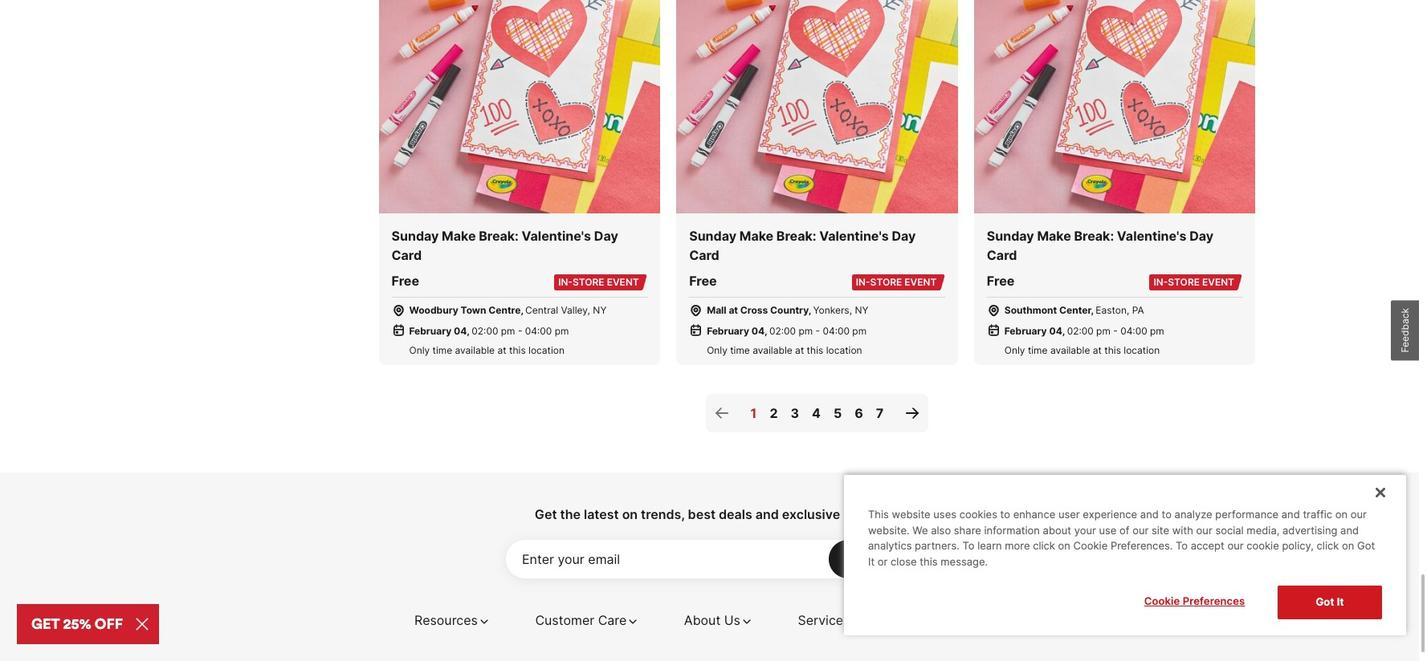 Task type: locate. For each thing, give the bounding box(es) containing it.
free up woodbury
[[392, 273, 419, 289]]

2 available from the left
[[753, 345, 792, 357]]

sunday make break: valentine's day card up centre on the left top of the page
[[392, 228, 618, 264]]

2 horizontal spatial in-
[[1154, 276, 1168, 289]]

1 horizontal spatial store
[[870, 276, 902, 289]]

0 horizontal spatial 04:00
[[525, 325, 552, 338]]

1 horizontal spatial event
[[905, 276, 937, 289]]

1 make from the left
[[442, 228, 476, 244]]

available
[[455, 345, 495, 357], [753, 345, 792, 357], [1050, 345, 1090, 357]]

1 horizontal spatial cookie
[[1144, 595, 1180, 608]]

1 horizontal spatial only
[[707, 345, 727, 357]]

0 horizontal spatial to
[[1000, 509, 1010, 521]]

sunday make break: valentine's day card image for central valley
[[379, 0, 660, 214]]

1 store from the left
[[573, 276, 604, 289]]

0 vertical spatial it
[[868, 556, 875, 568]]

february down mall
[[707, 325, 749, 338]]

2 horizontal spatial -
[[1113, 325, 1118, 338]]

0 horizontal spatial time
[[432, 345, 452, 357]]

store for woodbury town centre , central valley , ny
[[573, 276, 604, 289]]

1 break: from the left
[[479, 228, 519, 244]]

2 horizontal spatial sunday
[[987, 228, 1034, 244]]

04:00 for yonkers
[[823, 325, 850, 338]]

04 for at
[[751, 325, 765, 338]]

0 horizontal spatial location
[[528, 345, 565, 357]]

in- for valley
[[558, 276, 573, 289]]

at for woodbury town centre , central valley , ny
[[497, 345, 506, 357]]

sunday
[[392, 228, 439, 244], [689, 228, 736, 244], [987, 228, 1034, 244]]

2 store from the left
[[870, 276, 902, 289]]

information
[[984, 524, 1040, 537]]

6 pm from the left
[[1150, 325, 1164, 338]]

also
[[931, 524, 951, 537]]

1 only time available at this location from the left
[[409, 345, 565, 357]]

3 february 04 , 02:00 pm - 04:00 pm from the left
[[1005, 325, 1164, 338]]

2 horizontal spatial day
[[1189, 228, 1214, 244]]

this
[[509, 345, 526, 357], [807, 345, 823, 357], [1104, 345, 1121, 357], [920, 556, 938, 568]]

3 store from the left
[[1168, 276, 1200, 289]]

1 horizontal spatial location
[[826, 345, 862, 357]]

0 horizontal spatial event
[[607, 276, 639, 289]]

only for mall
[[707, 345, 727, 357]]

february 04 , 02:00 pm - 04:00 pm
[[409, 325, 569, 338], [707, 325, 867, 338], [1005, 325, 1164, 338]]

cookie left preferences
[[1144, 595, 1180, 608]]

0 horizontal spatial 04
[[454, 325, 467, 338]]

, down southmont center , easton , pa
[[1062, 325, 1065, 338]]

only time available at this location down town
[[409, 345, 565, 357]]

1 horizontal spatial break:
[[776, 228, 816, 244]]

preferences.
[[1111, 540, 1173, 553]]

pm
[[501, 325, 515, 338], [555, 325, 569, 338], [799, 325, 813, 338], [852, 325, 867, 338], [1096, 325, 1111, 338], [1150, 325, 1164, 338]]

0 vertical spatial cookie
[[1073, 540, 1108, 553]]

0 horizontal spatial ny
[[593, 305, 607, 317]]

1 horizontal spatial in-store event
[[856, 276, 937, 289]]

04
[[454, 325, 467, 338], [751, 325, 765, 338], [1049, 325, 1062, 338]]

0 horizontal spatial cookie
[[1073, 540, 1108, 553]]

0 horizontal spatial free
[[392, 273, 419, 289]]

on right policy,
[[1342, 540, 1354, 553]]

1 vertical spatial it
[[1337, 596, 1344, 609]]

2 horizontal spatial february 04 , 02:00 pm - 04:00 pm
[[1005, 325, 1164, 338]]

0 horizontal spatial february
[[409, 325, 452, 338]]

to up site
[[1162, 509, 1172, 521]]

1 in- from the left
[[558, 276, 573, 289]]

sunday make break: valentine's day card up country
[[689, 228, 916, 264]]

1 location from the left
[[528, 345, 565, 357]]

in-store event for southmont center , easton , pa
[[1154, 276, 1234, 289]]

break: up country
[[776, 228, 816, 244]]

1 horizontal spatial day
[[892, 228, 916, 244]]

2 location from the left
[[826, 345, 862, 357]]

valentine's up central
[[522, 228, 591, 244]]

0 horizontal spatial sunday make break: valentine's day card
[[392, 228, 618, 264]]

time down southmont
[[1028, 345, 1048, 357]]

3 pm from the left
[[799, 325, 813, 338]]

3 card from the left
[[987, 248, 1017, 264]]

this
[[868, 509, 889, 521]]

1 free from the left
[[392, 273, 419, 289]]

1 only from the left
[[409, 345, 430, 357]]

site
[[1152, 524, 1169, 537]]

event for mall at cross country , yonkers , ny
[[905, 276, 937, 289]]

make up southmont center , easton , pa
[[1037, 228, 1071, 244]]

free
[[392, 273, 419, 289], [689, 273, 717, 289], [987, 273, 1015, 289]]

2 sunday make break: valentine's day card image from the left
[[676, 0, 958, 214]]

3
[[791, 406, 799, 422]]

sign up
[[848, 552, 894, 568]]

got down advertising
[[1316, 596, 1334, 609]]

2 day from the left
[[892, 228, 916, 244]]

0 horizontal spatial make
[[442, 228, 476, 244]]

cookie
[[1247, 540, 1279, 553]]

2 horizontal spatial store
[[1168, 276, 1200, 289]]

2 time from the left
[[730, 345, 750, 357]]

ny right valley
[[593, 305, 607, 317]]

it left or in the bottom right of the page
[[868, 556, 875, 568]]

card up mall
[[689, 248, 719, 264]]

february down woodbury
[[409, 325, 452, 338]]

available down mall at cross country , yonkers , ny
[[753, 345, 792, 357]]

sunday up southmont
[[987, 228, 1034, 244]]

1 horizontal spatial in-
[[856, 276, 870, 289]]

partners.
[[915, 540, 960, 553]]

only time available at this location
[[409, 345, 565, 357], [707, 345, 862, 357], [1005, 345, 1160, 357]]

learn
[[977, 540, 1002, 553]]

3 only from the left
[[1005, 345, 1025, 357]]

break:
[[479, 228, 519, 244], [776, 228, 816, 244], [1074, 228, 1114, 244]]

3 sunday make break: valentine's day card from the left
[[987, 228, 1214, 264]]

3 only time available at this location from the left
[[1005, 345, 1160, 357]]

to
[[962, 540, 975, 553], [1176, 540, 1188, 553]]

1 04:00 from the left
[[525, 325, 552, 338]]

3 available from the left
[[1050, 345, 1090, 357]]

and up site
[[1140, 509, 1159, 521]]

04:00 down yonkers
[[823, 325, 850, 338]]

only time available at this location down mall at cross country , yonkers , ny
[[707, 345, 862, 357]]

3 - from the left
[[1113, 325, 1118, 338]]

click down about
[[1033, 540, 1055, 553]]

3 make from the left
[[1037, 228, 1071, 244]]

0 horizontal spatial 02:00
[[472, 325, 498, 338]]

location down pa
[[1124, 345, 1160, 357]]

available down town
[[455, 345, 495, 357]]

day for mall at cross country , yonkers , ny
[[892, 228, 916, 244]]

day for southmont center , easton , pa
[[1189, 228, 1214, 244]]

2 horizontal spatial sunday make break: valentine's day card
[[987, 228, 1214, 264]]

7
[[876, 406, 884, 422]]

1 horizontal spatial got
[[1357, 540, 1375, 553]]

our
[[1351, 509, 1367, 521], [1132, 524, 1149, 537], [1196, 524, 1212, 537], [1227, 540, 1244, 553]]

2 02:00 from the left
[[769, 325, 796, 338]]

only time available at this location for cross
[[707, 345, 862, 357]]

to up information
[[1000, 509, 1010, 521]]

february down southmont
[[1005, 325, 1047, 338]]

time down woodbury
[[432, 345, 452, 357]]

1 horizontal spatial free
[[689, 273, 717, 289]]

3 02:00 from the left
[[1067, 325, 1094, 338]]

february 04 , 02:00 pm - 04:00 pm down centre on the left top of the page
[[409, 325, 569, 338]]

got it button
[[1278, 587, 1382, 620]]

1 horizontal spatial ny
[[855, 305, 868, 317]]

1 horizontal spatial 04
[[751, 325, 765, 338]]

free up mall
[[689, 273, 717, 289]]

3 sunday make break: valentine's day card image from the left
[[974, 0, 1256, 214]]

your
[[1074, 524, 1096, 537]]

valley
[[561, 305, 588, 317]]

only time available at this location for centre
[[409, 345, 565, 357]]

3 location from the left
[[1124, 345, 1160, 357]]

free for mall
[[689, 273, 717, 289]]

ny right yonkers
[[855, 305, 868, 317]]

break: up centre on the left top of the page
[[479, 228, 519, 244]]

break: up easton
[[1074, 228, 1114, 244]]

1 horizontal spatial -
[[816, 325, 820, 338]]

2 horizontal spatial event
[[1202, 276, 1234, 289]]

valentine's for yonkers
[[819, 228, 889, 244]]

1 available from the left
[[455, 345, 495, 357]]

- down easton
[[1113, 325, 1118, 338]]

this inside this website uses cookies to enhance user experience and to analyze performance and traffic on our website. we also share information about your use of our site with our social media, advertising and analytics partners. to learn more click on cookie preferences. to accept our cookie policy, click on got it or close this message.
[[920, 556, 938, 568]]

2 horizontal spatial only
[[1005, 345, 1025, 357]]

2 sunday from the left
[[689, 228, 736, 244]]

got
[[1357, 540, 1375, 553], [1316, 596, 1334, 609]]

3 february from the left
[[1005, 325, 1047, 338]]

1 horizontal spatial available
[[753, 345, 792, 357]]

2 sunday make break: valentine's day card from the left
[[689, 228, 916, 264]]

2 horizontal spatial 02:00
[[1067, 325, 1094, 338]]

2 event from the left
[[905, 276, 937, 289]]

time
[[432, 345, 452, 357], [730, 345, 750, 357], [1028, 345, 1048, 357]]

more
[[1005, 540, 1030, 553]]

3 day from the left
[[1189, 228, 1214, 244]]

1 horizontal spatial to
[[1162, 509, 1172, 521]]

user
[[1058, 509, 1080, 521]]

0 horizontal spatial to
[[962, 540, 975, 553]]

04 for town
[[454, 325, 467, 338]]

04:00 for easton
[[1120, 325, 1147, 338]]

location down central
[[528, 345, 565, 357]]

and right advertising
[[1340, 524, 1359, 537]]

1 vertical spatial cookie
[[1144, 595, 1180, 608]]

make
[[442, 228, 476, 244], [739, 228, 774, 244], [1037, 228, 1071, 244]]

3 time from the left
[[1028, 345, 1048, 357]]

2 horizontal spatial free
[[987, 273, 1015, 289]]

only for woodbury
[[409, 345, 430, 357]]

3 break: from the left
[[1074, 228, 1114, 244]]

uses
[[933, 509, 956, 521]]

it
[[868, 556, 875, 568], [1337, 596, 1344, 609]]

valentine's
[[522, 228, 591, 244], [819, 228, 889, 244], [1117, 228, 1186, 244]]

04 down cross
[[751, 325, 765, 338]]

0 horizontal spatial got
[[1316, 596, 1334, 609]]

card
[[392, 248, 422, 264], [689, 248, 719, 264], [987, 248, 1017, 264]]

location for valley
[[528, 345, 565, 357]]

day
[[594, 228, 618, 244], [892, 228, 916, 244], [1189, 228, 1214, 244]]

3 sunday from the left
[[987, 228, 1034, 244]]

only down southmont
[[1005, 345, 1025, 357]]

1 horizontal spatial 02:00
[[769, 325, 796, 338]]

1 02:00 from the left
[[472, 325, 498, 338]]

,
[[521, 305, 524, 317], [588, 305, 590, 317], [809, 305, 811, 317], [849, 305, 852, 317], [1091, 305, 1094, 317], [1127, 305, 1129, 317], [467, 325, 469, 338], [765, 325, 767, 338], [1062, 325, 1065, 338]]

at down centre on the left top of the page
[[497, 345, 506, 357]]

click down advertising
[[1317, 540, 1339, 553]]

valentine's up pa
[[1117, 228, 1186, 244]]

5 pm from the left
[[1096, 325, 1111, 338]]

1 horizontal spatial time
[[730, 345, 750, 357]]

02:00 down town
[[472, 325, 498, 338]]

1 horizontal spatial click
[[1317, 540, 1339, 553]]

store
[[573, 276, 604, 289], [870, 276, 902, 289], [1168, 276, 1200, 289]]

february 04 , 02:00 pm - 04:00 pm down mall at cross country , yonkers , ny
[[707, 325, 867, 338]]

2 horizontal spatial location
[[1124, 345, 1160, 357]]

of
[[1120, 524, 1130, 537]]

only
[[409, 345, 430, 357], [707, 345, 727, 357], [1005, 345, 1025, 357]]

in- for pa
[[1154, 276, 1168, 289]]

to down share at the right of page
[[962, 540, 975, 553]]

sunday make break: valentine's day card for ,
[[392, 228, 618, 264]]

, left easton
[[1091, 305, 1094, 317]]

easton
[[1096, 305, 1127, 317]]

only down woodbury
[[409, 345, 430, 357]]

- for easton
[[1113, 325, 1118, 338]]

this down yonkers
[[807, 345, 823, 357]]

location down yonkers
[[826, 345, 862, 357]]

valentine's up yonkers
[[819, 228, 889, 244]]

0 horizontal spatial available
[[455, 345, 495, 357]]

time down cross
[[730, 345, 750, 357]]

1 horizontal spatial it
[[1337, 596, 1344, 609]]

04:00 down pa
[[1120, 325, 1147, 338]]

3 free from the left
[[987, 273, 1015, 289]]

1 valentine's from the left
[[522, 228, 591, 244]]

0 horizontal spatial valentine's
[[522, 228, 591, 244]]

break: for easton
[[1074, 228, 1114, 244]]

0 horizontal spatial click
[[1033, 540, 1055, 553]]

sunday up woodbury
[[392, 228, 439, 244]]

2 horizontal spatial time
[[1028, 345, 1048, 357]]

only time available at this location down center
[[1005, 345, 1160, 357]]

0 horizontal spatial sunday make break: valentine's day card image
[[379, 0, 660, 214]]

1 sunday from the left
[[392, 228, 439, 244]]

customer care
[[535, 613, 627, 629]]

1 04 from the left
[[454, 325, 467, 338]]

1 day from the left
[[594, 228, 618, 244]]

1 horizontal spatial card
[[689, 248, 719, 264]]

2 horizontal spatial only time available at this location
[[1005, 345, 1160, 357]]

february
[[409, 325, 452, 338], [707, 325, 749, 338], [1005, 325, 1047, 338]]

2 only time available at this location from the left
[[707, 345, 862, 357]]

at down country
[[795, 345, 804, 357]]

town
[[461, 305, 486, 317]]

2 in- from the left
[[856, 276, 870, 289]]

card up woodbury
[[392, 248, 422, 264]]

preferences
[[1183, 595, 1245, 608]]

0 horizontal spatial only
[[409, 345, 430, 357]]

centre
[[488, 305, 521, 317]]

0 horizontal spatial sunday
[[392, 228, 439, 244]]

2 in-store event from the left
[[856, 276, 937, 289]]

1 sunday make break: valentine's day card from the left
[[392, 228, 618, 264]]

1 horizontal spatial february
[[707, 325, 749, 338]]

sunday for woodbury town centre , central valley , ny
[[392, 228, 439, 244]]

2 free from the left
[[689, 273, 717, 289]]

cookie
[[1073, 540, 1108, 553], [1144, 595, 1180, 608]]

got up got it button on the bottom right of the page
[[1357, 540, 1375, 553]]

sunday up mall
[[689, 228, 736, 244]]

2 break: from the left
[[776, 228, 816, 244]]

store for southmont center , easton , pa
[[1168, 276, 1200, 289]]

1 horizontal spatial sunday make break: valentine's day card
[[689, 228, 916, 264]]

media,
[[1247, 524, 1280, 537]]

2 04:00 from the left
[[823, 325, 850, 338]]

cookies
[[959, 509, 997, 521]]

2 february 04 , 02:00 pm - 04:00 pm from the left
[[707, 325, 867, 338]]

to down with
[[1176, 540, 1188, 553]]

1 sunday make break: valentine's day card image from the left
[[379, 0, 660, 214]]

with
[[1172, 524, 1193, 537]]

0 horizontal spatial day
[[594, 228, 618, 244]]

2 horizontal spatial break:
[[1074, 228, 1114, 244]]

04:00 down central
[[525, 325, 552, 338]]

2 card from the left
[[689, 248, 719, 264]]

2 horizontal spatial valentine's
[[1117, 228, 1186, 244]]

available down southmont center , easton , pa
[[1050, 345, 1090, 357]]

1 - from the left
[[518, 325, 522, 338]]

2 to from the left
[[1162, 509, 1172, 521]]

2 horizontal spatial 04:00
[[1120, 325, 1147, 338]]

1 horizontal spatial only time available at this location
[[707, 345, 862, 357]]

at down easton
[[1093, 345, 1102, 357]]

sunday make break: valentine's day card image for yonkers
[[676, 0, 958, 214]]

february 04 , 02:00 pm - 04:00 pm down center
[[1005, 325, 1164, 338]]

2 click from the left
[[1317, 540, 1339, 553]]

3 04 from the left
[[1049, 325, 1062, 338]]

3 valentine's from the left
[[1117, 228, 1186, 244]]

1 horizontal spatial sunday
[[689, 228, 736, 244]]

1 horizontal spatial to
[[1176, 540, 1188, 553]]

0 vertical spatial got
[[1357, 540, 1375, 553]]

02:00 down mall at cross country , yonkers , ny
[[769, 325, 796, 338]]

1 time from the left
[[432, 345, 452, 357]]

event for woodbury town centre , central valley , ny
[[607, 276, 639, 289]]

2 horizontal spatial february
[[1005, 325, 1047, 338]]

3 04:00 from the left
[[1120, 325, 1147, 338]]

cookie inside this website uses cookies to enhance user experience and to analyze performance and traffic on our website. we also share information about your use of our site with our social media, advertising and analytics partners. to learn more click on cookie preferences. to accept our cookie policy, click on got it or close this message.
[[1073, 540, 1108, 553]]

make up town
[[442, 228, 476, 244]]

card up southmont
[[987, 248, 1017, 264]]

available for centre
[[455, 345, 495, 357]]

this down "woodbury town centre , central valley , ny"
[[509, 345, 526, 357]]

0 horizontal spatial card
[[392, 248, 422, 264]]

1 february from the left
[[409, 325, 452, 338]]

1 horizontal spatial 04:00
[[823, 325, 850, 338]]

04 down town
[[454, 325, 467, 338]]

04 for center
[[1049, 325, 1062, 338]]

2 horizontal spatial card
[[987, 248, 1017, 264]]

store for mall at cross country , yonkers , ny
[[870, 276, 902, 289]]

1 horizontal spatial make
[[739, 228, 774, 244]]

3 in- from the left
[[1154, 276, 1168, 289]]

1 horizontal spatial valentine's
[[819, 228, 889, 244]]

0 horizontal spatial only time available at this location
[[409, 345, 565, 357]]

2 - from the left
[[816, 325, 820, 338]]

our up accept
[[1196, 524, 1212, 537]]

location
[[528, 345, 565, 357], [826, 345, 862, 357], [1124, 345, 1160, 357]]

0 horizontal spatial in-
[[558, 276, 573, 289]]

, left pa
[[1127, 305, 1129, 317]]

2 ny from the left
[[855, 305, 868, 317]]

customer care button
[[535, 611, 640, 631]]

sunday make break: valentine's day card
[[392, 228, 618, 264], [689, 228, 916, 264], [987, 228, 1214, 264]]

ny
[[593, 305, 607, 317], [855, 305, 868, 317]]

2 horizontal spatial available
[[1050, 345, 1090, 357]]

2 horizontal spatial 04
[[1049, 325, 1062, 338]]

0 horizontal spatial in-store event
[[558, 276, 639, 289]]

0 horizontal spatial break:
[[479, 228, 519, 244]]

02:00
[[472, 325, 498, 338], [769, 325, 796, 338], [1067, 325, 1094, 338]]

0 horizontal spatial -
[[518, 325, 522, 338]]

and right deals at right bottom
[[755, 507, 779, 523]]

1 event from the left
[[607, 276, 639, 289]]

and
[[755, 507, 779, 523], [1140, 509, 1159, 521], [1281, 509, 1300, 521], [1340, 524, 1359, 537]]

us
[[724, 613, 740, 629]]

2 horizontal spatial make
[[1037, 228, 1071, 244]]

event for southmont center , easton , pa
[[1202, 276, 1234, 289]]

only down mall
[[707, 345, 727, 357]]

6
[[855, 406, 863, 422]]

free up southmont
[[987, 273, 1015, 289]]

on right latest
[[622, 507, 638, 523]]

- down "woodbury town centre , central valley , ny"
[[518, 325, 522, 338]]

, left central
[[521, 305, 524, 317]]

cookie down your
[[1073, 540, 1108, 553]]

2 valentine's from the left
[[819, 228, 889, 244]]

services button
[[798, 611, 863, 631]]

2 horizontal spatial in-store event
[[1154, 276, 1234, 289]]

1 pm from the left
[[501, 325, 515, 338]]

02:00 for ,
[[1067, 325, 1094, 338]]

2 february from the left
[[707, 325, 749, 338]]

this down partners.
[[920, 556, 938, 568]]

2 make from the left
[[739, 228, 774, 244]]

4 pm from the left
[[852, 325, 867, 338]]

card for mall
[[689, 248, 719, 264]]

04 down southmont center , easton , pa
[[1049, 325, 1062, 338]]

0 horizontal spatial february 04 , 02:00 pm - 04:00 pm
[[409, 325, 569, 338]]

ny for woodbury town centre , central valley , ny
[[593, 305, 607, 317]]

2 04 from the left
[[751, 325, 765, 338]]

1 in-store event from the left
[[558, 276, 639, 289]]

3 event from the left
[[1202, 276, 1234, 289]]

- down yonkers
[[816, 325, 820, 338]]

1 vertical spatial got
[[1316, 596, 1334, 609]]

sunday make break: valentine's day card up easton
[[987, 228, 1214, 264]]

to
[[1000, 509, 1010, 521], [1162, 509, 1172, 521]]

it inside button
[[1337, 596, 1344, 609]]

location for pa
[[1124, 345, 1160, 357]]

only for southmont
[[1005, 345, 1025, 357]]

02:00 for cross
[[769, 325, 796, 338]]

make up cross
[[739, 228, 774, 244]]

sunday make break: valentine's day card image
[[379, 0, 660, 214], [676, 0, 958, 214], [974, 0, 1256, 214]]

1 february 04 , 02:00 pm - 04:00 pm from the left
[[409, 325, 569, 338]]

card for southmont
[[987, 248, 1017, 264]]

3 in-store event from the left
[[1154, 276, 1234, 289]]

up
[[878, 552, 894, 568]]

it down advertising
[[1337, 596, 1344, 609]]

this down easton
[[1104, 345, 1121, 357]]

1 horizontal spatial sunday make break: valentine's day card image
[[676, 0, 958, 214]]

02:00 down center
[[1067, 325, 1094, 338]]

0 horizontal spatial store
[[573, 276, 604, 289]]

deals
[[719, 507, 752, 523]]

at for southmont center , easton , pa
[[1093, 345, 1102, 357]]

website.
[[868, 524, 910, 537]]

in-store event
[[558, 276, 639, 289], [856, 276, 937, 289], [1154, 276, 1234, 289]]

0 horizontal spatial it
[[868, 556, 875, 568]]

1 card from the left
[[392, 248, 422, 264]]

-
[[518, 325, 522, 338], [816, 325, 820, 338], [1113, 325, 1118, 338]]

2 only from the left
[[707, 345, 727, 357]]

2 horizontal spatial sunday make break: valentine's day card image
[[974, 0, 1256, 214]]

1 ny from the left
[[593, 305, 607, 317]]

1 horizontal spatial february 04 , 02:00 pm - 04:00 pm
[[707, 325, 867, 338]]

1 click from the left
[[1033, 540, 1055, 553]]



Task type: vqa. For each thing, say whether or not it's contained in the screenshot.


Task type: describe. For each thing, give the bounding box(es) containing it.
best
[[688, 507, 716, 523]]

2
[[770, 406, 778, 422]]

make for center
[[1037, 228, 1071, 244]]

woodbury
[[409, 305, 458, 317]]

analytics
[[868, 540, 912, 553]]

, down cross
[[765, 325, 767, 338]]

message.
[[941, 556, 988, 568]]

on down about
[[1058, 540, 1070, 553]]

care
[[598, 613, 627, 629]]

use
[[1099, 524, 1117, 537]]

at right mall
[[729, 305, 738, 317]]

analyze
[[1175, 509, 1212, 521]]

our up preferences.
[[1132, 524, 1149, 537]]

, right central
[[588, 305, 590, 317]]

break: for ,
[[479, 228, 519, 244]]

time for center
[[1028, 345, 1048, 357]]

social
[[1215, 524, 1244, 537]]

break: for country
[[776, 228, 816, 244]]

valentine's for valley
[[522, 228, 591, 244]]

mall
[[707, 305, 726, 317]]

or
[[878, 556, 888, 568]]

- for yonkers
[[816, 325, 820, 338]]

central
[[525, 305, 558, 317]]

1
[[751, 406, 757, 422]]

cookie preferences button
[[1124, 587, 1265, 618]]

get the latest on trends, best deals and exclusive offers!
[[535, 507, 884, 523]]

cookie preferences
[[1144, 595, 1245, 608]]

sunday for southmont center , easton , pa
[[987, 228, 1034, 244]]

woodbury town centre , central valley , ny
[[409, 305, 607, 317]]

southmont
[[1005, 305, 1057, 317]]

on right traffic
[[1335, 509, 1348, 521]]

, right country
[[849, 305, 852, 317]]

offers!
[[843, 507, 884, 523]]

close
[[891, 556, 917, 568]]

policy,
[[1282, 540, 1314, 553]]

Enter your email field
[[506, 541, 913, 579]]

february for southmont
[[1005, 325, 1047, 338]]

experience
[[1083, 509, 1137, 521]]

february 04 , 02:00 pm - 04:00 pm for centre
[[409, 325, 569, 338]]

sunday make break: valentine's day card for easton
[[987, 228, 1214, 264]]

we
[[913, 524, 928, 537]]

our down social
[[1227, 540, 1244, 553]]

time for at
[[730, 345, 750, 357]]

this for ,
[[509, 345, 526, 357]]

pa
[[1132, 305, 1144, 317]]

cross
[[740, 305, 768, 317]]

4
[[812, 406, 821, 422]]

trends,
[[641, 507, 685, 523]]

1 to from the left
[[1000, 509, 1010, 521]]

1 to from the left
[[962, 540, 975, 553]]

cookie inside button
[[1144, 595, 1180, 608]]

mall at cross country , yonkers , ny
[[707, 305, 868, 317]]

this for easton
[[1104, 345, 1121, 357]]

sunday make break: valentine's day card image for easton
[[974, 0, 1256, 214]]

available for cross
[[753, 345, 792, 357]]

only time available at this location for ,
[[1005, 345, 1160, 357]]

this for country
[[807, 345, 823, 357]]

04:00 for central valley
[[525, 325, 552, 338]]

got inside button
[[1316, 596, 1334, 609]]

sign
[[848, 552, 875, 568]]

accept
[[1191, 540, 1225, 553]]

about
[[1043, 524, 1071, 537]]

services
[[798, 613, 850, 629]]

2 pm from the left
[[555, 325, 569, 338]]

in-store event for woodbury town centre , central valley , ny
[[558, 276, 639, 289]]

valentine's for pa
[[1117, 228, 1186, 244]]

make for town
[[442, 228, 476, 244]]

country
[[770, 305, 809, 317]]

performance
[[1215, 509, 1279, 521]]

advertising
[[1283, 524, 1338, 537]]

share
[[954, 524, 981, 537]]

the
[[560, 507, 581, 523]]

this website uses cookies to enhance user experience and to analyze performance and traffic on our website. we also share information about your use of our site with our social media, advertising and analytics partners. to learn more click on cookie preferences. to accept our cookie policy, click on got it or close this message.
[[868, 509, 1375, 568]]

about
[[684, 613, 721, 629]]

at for mall at cross country , yonkers , ny
[[795, 345, 804, 357]]

february for mall
[[707, 325, 749, 338]]

previous page image
[[712, 404, 731, 423]]

about us
[[684, 613, 740, 629]]

free for southmont
[[987, 273, 1015, 289]]

enhance
[[1013, 509, 1055, 521]]

february 04 , 02:00 pm - 04:00 pm for ,
[[1005, 325, 1164, 338]]

ny for mall at cross country , yonkers , ny
[[855, 305, 868, 317]]

our right traffic
[[1351, 509, 1367, 521]]

make for at
[[739, 228, 774, 244]]

customer
[[535, 613, 594, 629]]

sunday for mall at cross country , yonkers , ny
[[689, 228, 736, 244]]

sign up button
[[829, 541, 913, 579]]

got inside this website uses cookies to enhance user experience and to analyze performance and traffic on our website. we also share information about your use of our site with our social media, advertising and analytics partners. to learn more click on cookie preferences. to accept our cookie policy, click on got it or close this message.
[[1357, 540, 1375, 553]]

5
[[834, 406, 842, 422]]

it inside this website uses cookies to enhance user experience and to analyze performance and traffic on our website. we also share information about your use of our site with our social media, advertising and analytics partners. to learn more click on cookie preferences. to accept our cookie policy, click on got it or close this message.
[[868, 556, 875, 568]]

latest
[[584, 507, 619, 523]]

resources
[[414, 613, 478, 629]]

resources button
[[414, 611, 491, 631]]

center
[[1059, 305, 1091, 317]]

got it
[[1316, 596, 1344, 609]]

card for woodbury
[[392, 248, 422, 264]]

available for ,
[[1050, 345, 1090, 357]]

, down town
[[467, 325, 469, 338]]

exclusive
[[782, 507, 840, 523]]

and up advertising
[[1281, 509, 1300, 521]]

free for woodbury
[[392, 273, 419, 289]]

time for town
[[432, 345, 452, 357]]

website
[[892, 509, 930, 521]]

2 to from the left
[[1176, 540, 1188, 553]]

day for woodbury town centre , central valley , ny
[[594, 228, 618, 244]]

yonkers
[[813, 305, 849, 317]]

sunday make break: valentine's day card for country
[[689, 228, 916, 264]]

location for yonkers
[[826, 345, 862, 357]]

about us button
[[684, 611, 753, 631]]

next page image
[[903, 404, 922, 423]]

get
[[535, 507, 557, 523]]

february for woodbury
[[409, 325, 452, 338]]

in-store event for mall at cross country , yonkers , ny
[[856, 276, 937, 289]]

, left yonkers
[[809, 305, 811, 317]]

traffic
[[1303, 509, 1332, 521]]

february 04 , 02:00 pm - 04:00 pm for cross
[[707, 325, 867, 338]]

- for central valley
[[518, 325, 522, 338]]

in- for yonkers
[[856, 276, 870, 289]]

southmont center , easton , pa
[[1005, 305, 1144, 317]]

02:00 for centre
[[472, 325, 498, 338]]



